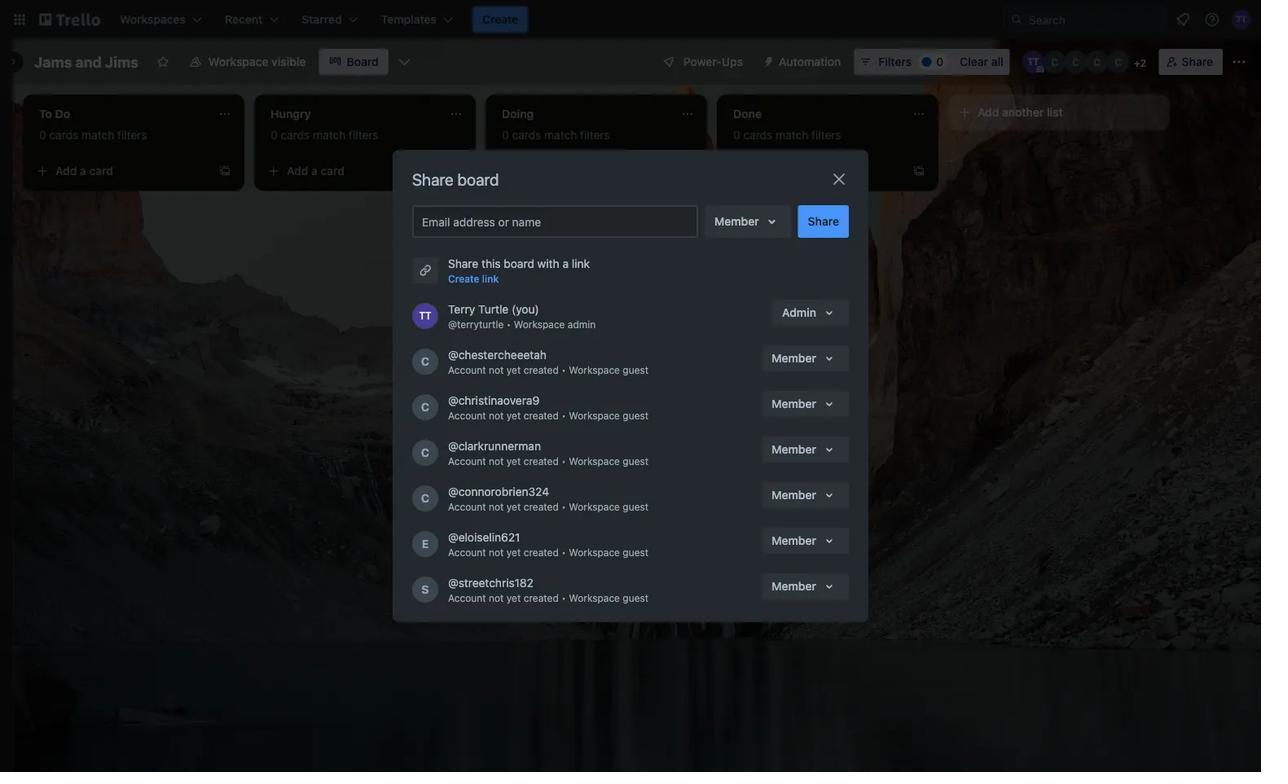 Task type: locate. For each thing, give the bounding box(es) containing it.
1 vertical spatial create
[[448, 273, 479, 284]]

account down @christinaovera9
[[448, 410, 486, 421]]

c button
[[1043, 51, 1066, 73], [1064, 51, 1087, 73], [1086, 51, 1108, 73], [1107, 51, 1130, 73]]

yet inside @connorobrien324 account not yet created • workspace guest
[[507, 501, 521, 512]]

connorobrien324 (connorobrien324) image left +
[[1107, 51, 1130, 73]]

0 horizontal spatial add
[[55, 164, 77, 178]]

add a card
[[55, 164, 113, 178], [287, 164, 345, 178]]

1 horizontal spatial add a card
[[287, 164, 345, 178]]

created down the @streetchris182
[[524, 592, 559, 604]]

1 horizontal spatial link
[[572, 257, 590, 270]]

2 0 cards match filters from the left
[[270, 128, 378, 142]]

• up '@streetchris182 account not yet created • workspace guest' at the bottom
[[561, 547, 566, 558]]

workspace up @connorobrien324 account not yet created • workspace guest
[[569, 455, 620, 467]]

1 card from the left
[[89, 164, 113, 178]]

created inside @eloiselin621 account not yet created • workspace guest
[[524, 547, 559, 558]]

board
[[457, 169, 499, 189], [504, 257, 534, 270]]

member button for @christinaovera9
[[762, 391, 849, 417]]

3 created from the top
[[524, 455, 559, 467]]

account inside @eloiselin621 account not yet created • workspace guest
[[448, 547, 486, 558]]

create from template… image for 1st add a card "button" from the right
[[450, 165, 463, 178]]

clear all button
[[953, 49, 1010, 75]]

1 vertical spatial share button
[[798, 205, 849, 238]]

4 created from the top
[[524, 501, 559, 512]]

workspace up '@streetchris182 account not yet created • workspace guest' at the bottom
[[569, 547, 620, 558]]

yet down @connorobrien324
[[507, 501, 521, 512]]

0 cards match filters
[[39, 128, 147, 142], [270, 128, 378, 142], [502, 128, 610, 142], [733, 128, 841, 142]]

add
[[978, 105, 999, 119], [55, 164, 77, 178], [287, 164, 308, 178]]

yet inside '@streetchris182 account not yet created • workspace guest'
[[507, 592, 521, 604]]

add inside 'button'
[[978, 105, 999, 119]]

not down @connorobrien324
[[489, 501, 504, 512]]

2 vertical spatial member button
[[762, 482, 849, 508]]

workspace inside @christinaovera9 account not yet created • workspace guest
[[569, 410, 620, 421]]

create from template… image
[[218, 165, 231, 178], [450, 165, 463, 178], [912, 165, 925, 178]]

5 not from the top
[[489, 547, 504, 558]]

0 vertical spatial link
[[572, 257, 590, 270]]

1 filters from the left
[[117, 128, 147, 142]]

0 horizontal spatial share button
[[798, 205, 849, 238]]

0 horizontal spatial card
[[89, 164, 113, 178]]

1 not from the top
[[489, 364, 504, 376]]

• inside @christinaovera9 account not yet created • workspace guest
[[561, 410, 566, 421]]

not inside @chestercheeetah account not yet created • workspace guest
[[489, 364, 504, 376]]

all
[[991, 55, 1003, 68]]

1 horizontal spatial connorobrien324 (connorobrien324) image
[[1107, 51, 1130, 73]]

workspace inside terry turtle (you) @terryturtle • workspace admin
[[514, 319, 565, 330]]

created inside @christinaovera9 account not yet created • workspace guest
[[524, 410, 559, 421]]

not
[[489, 364, 504, 376], [489, 410, 504, 421], [489, 455, 504, 467], [489, 501, 504, 512], [489, 547, 504, 558], [489, 592, 504, 604]]

account for @chestercheeetah
[[448, 364, 486, 376]]

terry turtle (terryturtle) image
[[1232, 10, 1251, 29], [1022, 51, 1045, 73]]

0 vertical spatial member button
[[762, 345, 849, 371]]

3 guest from the top
[[623, 455, 649, 467]]

a for 1st add a card "button" from the left
[[80, 164, 86, 178]]

workspace for @christinaovera9
[[569, 410, 620, 421]]

not inside @clarkrunnerman account not yet created • workspace guest
[[489, 455, 504, 467]]

c
[[1051, 56, 1058, 68], [1072, 56, 1079, 68], [1093, 56, 1101, 68], [1115, 56, 1122, 68], [421, 355, 429, 368], [421, 400, 429, 414], [421, 446, 429, 459], [421, 492, 429, 505]]

not down the @streetchris182
[[489, 592, 504, 604]]

workspace up @eloiselin621 account not yet created • workspace guest
[[569, 501, 620, 512]]

account
[[448, 364, 486, 376], [448, 410, 486, 421], [448, 455, 486, 467], [448, 501, 486, 512], [448, 547, 486, 558], [448, 592, 486, 604]]

star or unstar board image
[[156, 55, 169, 68]]

account down @chestercheeetah on the top left of the page
[[448, 364, 486, 376]]

account inside '@streetchris182 account not yet created • workspace guest'
[[448, 592, 486, 604]]

6 account from the top
[[448, 592, 486, 604]]

• for @christinaovera9
[[561, 410, 566, 421]]

workspace inside button
[[208, 55, 268, 68]]

christinaovera9 (christinaovera9) image
[[1064, 51, 1087, 73], [412, 394, 438, 420]]

yet down @chestercheeetah on the top left of the page
[[507, 364, 521, 376]]

jims
[[105, 53, 138, 70]]

workspace down admin
[[569, 364, 620, 376]]

yet
[[507, 364, 521, 376], [507, 410, 521, 421], [507, 455, 521, 467], [507, 501, 521, 512], [507, 547, 521, 558], [507, 592, 521, 604]]

• inside @chestercheeetah account not yet created • workspace guest
[[561, 364, 566, 376]]

account for @clarkrunnerman
[[448, 455, 486, 467]]

clarkrunnerman (clarkrunnerman) image
[[412, 440, 438, 466]]

1 vertical spatial terry turtle (terryturtle) image
[[1022, 51, 1045, 73]]

3 account from the top
[[448, 455, 486, 467]]

chestercheeetah (chestercheeetah) image left clarkrunnerman (clarkrunnerman) icon
[[1043, 51, 1066, 73]]

chestercheeetah (chestercheeetah) image
[[1043, 51, 1066, 73], [412, 349, 438, 375]]

not down @chestercheeetah on the top left of the page
[[489, 364, 504, 376]]

member button
[[705, 205, 792, 238], [762, 437, 849, 463], [762, 528, 849, 554], [762, 573, 849, 600]]

• inside @eloiselin621 account not yet created • workspace guest
[[561, 547, 566, 558]]

guest inside @connorobrien324 account not yet created • workspace guest
[[623, 501, 649, 512]]

1 account from the top
[[448, 364, 486, 376]]

•
[[506, 319, 511, 330], [561, 364, 566, 376], [561, 410, 566, 421], [561, 455, 566, 467], [561, 501, 566, 512], [561, 547, 566, 558], [561, 592, 566, 604]]

board link
[[319, 49, 388, 75]]

switch to… image
[[11, 11, 28, 28]]

guest for @chestercheeetah
[[623, 364, 649, 376]]

created inside @chestercheeetah account not yet created • workspace guest
[[524, 364, 559, 376]]

member button for @streetchris182
[[762, 573, 849, 600]]

create inside button
[[482, 13, 518, 26]]

c for bottommost connorobrien324 (connorobrien324) icon
[[421, 492, 429, 505]]

1 vertical spatial christinaovera9 (christinaovera9) image
[[412, 394, 438, 420]]

c for the bottommost chestercheeetah (chestercheeetah) icon
[[421, 355, 429, 368]]

member
[[714, 215, 759, 228], [772, 352, 816, 365], [772, 397, 816, 411], [772, 443, 816, 456], [772, 488, 816, 502], [772, 534, 816, 547], [772, 580, 816, 593]]

• up @clarkrunnerman account not yet created • workspace guest
[[561, 410, 566, 421]]

5 guest from the top
[[623, 547, 649, 558]]

board inside share this board with a link create link
[[504, 257, 534, 270]]

(you)
[[512, 303, 539, 316]]

5 created from the top
[[524, 547, 559, 558]]

0 vertical spatial christinaovera9 (christinaovera9) image
[[1064, 51, 1087, 73]]

created inside @clarkrunnerman account not yet created • workspace guest
[[524, 455, 559, 467]]

yet for @eloiselin621
[[507, 547, 521, 558]]

yet for @streetchris182
[[507, 592, 521, 604]]

2 member button from the top
[[762, 391, 849, 417]]

0 horizontal spatial create from template… image
[[218, 165, 231, 178]]

2 create from template… image from the left
[[450, 165, 463, 178]]

workspace
[[208, 55, 268, 68], [514, 319, 565, 330], [569, 364, 620, 376], [569, 410, 620, 421], [569, 455, 620, 467], [569, 501, 620, 512], [569, 547, 620, 558], [569, 592, 620, 604]]

created inside @connorobrien324 account not yet created • workspace guest
[[524, 501, 559, 512]]

workspace left visible
[[208, 55, 268, 68]]

with
[[537, 257, 559, 270]]

not inside '@streetchris182 account not yet created • workspace guest'
[[489, 592, 504, 604]]

add a card for 1st add a card "button" from the right
[[287, 164, 345, 178]]

0 horizontal spatial add a card button
[[29, 158, 212, 184]]

1 vertical spatial link
[[482, 273, 499, 284]]

jams and jims
[[34, 53, 138, 70]]

guest for @clarkrunnerman
[[623, 455, 649, 467]]

6 created from the top
[[524, 592, 559, 604]]

1 member button from the top
[[762, 345, 849, 371]]

• inside '@streetchris182 account not yet created • workspace guest'
[[561, 592, 566, 604]]

link right 'with'
[[572, 257, 590, 270]]

member button for @clarkrunnerman
[[762, 437, 849, 463]]

share this board with a link create link
[[448, 257, 590, 284]]

@chestercheeetah
[[448, 348, 547, 362]]

• inside @connorobrien324 account not yet created • workspace guest
[[561, 501, 566, 512]]

guest inside '@streetchris182 account not yet created • workspace guest'
[[623, 592, 649, 604]]

not inside @christinaovera9 account not yet created • workspace guest
[[489, 410, 504, 421]]

sm image
[[756, 49, 779, 72]]

@christinaovera9 account not yet created • workspace guest
[[448, 394, 649, 421]]

filters
[[117, 128, 147, 142], [349, 128, 378, 142], [580, 128, 610, 142], [811, 128, 841, 142]]

account for @connorobrien324
[[448, 501, 486, 512]]

create button
[[473, 7, 528, 33]]

1 vertical spatial board
[[504, 257, 534, 270]]

workspace down (you)
[[514, 319, 565, 330]]

0 vertical spatial terry turtle (terryturtle) image
[[1232, 10, 1251, 29]]

c for the rightmost christinaovera9 (christinaovera9) icon
[[1072, 56, 1079, 68]]

Email address or name text field
[[422, 210, 695, 233]]

guest for @eloiselin621
[[623, 547, 649, 558]]

automation button
[[756, 49, 851, 75]]

guest
[[623, 364, 649, 376], [623, 410, 649, 421], [623, 455, 649, 467], [623, 501, 649, 512], [623, 547, 649, 558], [623, 592, 649, 604]]

@connorobrien324
[[448, 485, 549, 499]]

jams
[[34, 53, 72, 70]]

open information menu image
[[1204, 11, 1220, 28]]

4 0 cards match filters from the left
[[733, 128, 841, 142]]

1 horizontal spatial share button
[[1159, 49, 1223, 75]]

0 horizontal spatial connorobrien324 (connorobrien324) image
[[412, 486, 438, 512]]

account down the @streetchris182
[[448, 592, 486, 604]]

account down the @eloiselin621
[[448, 547, 486, 558]]

3 member button from the top
[[762, 482, 849, 508]]

a
[[80, 164, 86, 178], [311, 164, 318, 178], [562, 257, 569, 270]]

2 not from the top
[[489, 410, 504, 421]]

created for @clarkrunnerman
[[524, 455, 559, 467]]

3 c button from the left
[[1086, 51, 1108, 73]]

christinaovera9 (christinaovera9) image down the search field
[[1064, 51, 1087, 73]]

power-ups button
[[651, 49, 753, 75]]

1 guest from the top
[[623, 364, 649, 376]]

created up '@streetchris182 account not yet created • workspace guest' at the bottom
[[524, 547, 559, 558]]

create from template… image for 1st add a card "button" from the left
[[218, 165, 231, 178]]

@terryturtle
[[448, 319, 504, 330]]

5 account from the top
[[448, 547, 486, 558]]

created up @christinaovera9 account not yet created • workspace guest
[[524, 364, 559, 376]]

3 create from template… image from the left
[[912, 165, 925, 178]]

6 guest from the top
[[623, 592, 649, 604]]

2 account from the top
[[448, 410, 486, 421]]

link down this
[[482, 273, 499, 284]]

@clarkrunnerman
[[448, 439, 541, 453]]

chestercheeetah (chestercheeetah) image down terry turtle (terryturtle) icon
[[412, 349, 438, 375]]

• inside @clarkrunnerman account not yet created • workspace guest
[[561, 455, 566, 467]]

search image
[[1010, 13, 1023, 26]]

1 create from template… image from the left
[[218, 165, 231, 178]]

2 horizontal spatial add
[[978, 105, 999, 119]]

4 not from the top
[[489, 501, 504, 512]]

guest inside @chestercheeetah account not yet created • workspace guest
[[623, 364, 649, 376]]

4 yet from the top
[[507, 501, 521, 512]]

not for @eloiselin621
[[489, 547, 504, 558]]

2 match from the left
[[313, 128, 346, 142]]

guest inside @clarkrunnerman account not yet created • workspace guest
[[623, 455, 649, 467]]

• up @connorobrien324 account not yet created • workspace guest
[[561, 455, 566, 467]]

0 horizontal spatial terry turtle (terryturtle) image
[[1022, 51, 1045, 73]]

c inside image
[[421, 446, 429, 459]]

account inside @connorobrien324 account not yet created • workspace guest
[[448, 501, 486, 512]]

0 vertical spatial board
[[457, 169, 499, 189]]

card
[[89, 164, 113, 178], [321, 164, 345, 178]]

@eloiselin621
[[448, 531, 520, 544]]

2 guest from the top
[[623, 410, 649, 421]]

power-ups
[[683, 55, 743, 68]]

add another list button
[[948, 94, 1170, 130]]

6 not from the top
[[489, 592, 504, 604]]

primary element
[[0, 0, 1261, 39]]

4 account from the top
[[448, 501, 486, 512]]

member for @streetchris182
[[772, 580, 816, 593]]

0 horizontal spatial a
[[80, 164, 86, 178]]

0 horizontal spatial create
[[448, 273, 479, 284]]

terry turtle (terryturtle) image right the all
[[1022, 51, 1045, 73]]

1 vertical spatial chestercheeetah (chestercheeetah) image
[[412, 349, 438, 375]]

2 created from the top
[[524, 410, 559, 421]]

share button down close icon
[[798, 205, 849, 238]]

• for @streetchris182
[[561, 592, 566, 604]]

0 vertical spatial share button
[[1159, 49, 1223, 75]]

yet inside @clarkrunnerman account not yet created • workspace guest
[[507, 455, 521, 467]]

guest for @christinaovera9
[[623, 410, 649, 421]]

1 horizontal spatial christinaovera9 (christinaovera9) image
[[1064, 51, 1087, 73]]

4 guest from the top
[[623, 501, 649, 512]]

• for @eloiselin621
[[561, 547, 566, 558]]

• for @connorobrien324
[[561, 501, 566, 512]]

guest inside @christinaovera9 account not yet created • workspace guest
[[623, 410, 649, 421]]

create
[[482, 13, 518, 26], [448, 273, 479, 284]]

created up @connorobrien324 account not yet created • workspace guest
[[524, 455, 559, 467]]

cards
[[49, 128, 78, 142], [281, 128, 310, 142], [512, 128, 541, 142], [743, 128, 773, 142]]

2 horizontal spatial create from template… image
[[912, 165, 925, 178]]

workspace inside @clarkrunnerman account not yet created • workspace guest
[[569, 455, 620, 467]]

member button
[[762, 345, 849, 371], [762, 391, 849, 417], [762, 482, 849, 508]]

• up @christinaovera9 account not yet created • workspace guest
[[561, 364, 566, 376]]

member button for @chestercheeetah
[[762, 345, 849, 371]]

0
[[936, 55, 944, 68], [39, 128, 46, 142], [270, 128, 278, 142], [502, 128, 509, 142], [733, 128, 740, 142]]

account inside @chestercheeetah account not yet created • workspace guest
[[448, 364, 486, 376]]

1 horizontal spatial board
[[504, 257, 534, 270]]

workspace visible button
[[179, 49, 316, 75]]

2 add a card from the left
[[287, 164, 345, 178]]

• down turtle
[[506, 319, 511, 330]]

not inside @connorobrien324 account not yet created • workspace guest
[[489, 501, 504, 512]]

not down @christinaovera9
[[489, 410, 504, 421]]

not for @clarkrunnerman
[[489, 455, 504, 467]]

3 not from the top
[[489, 455, 504, 467]]

0 horizontal spatial chestercheeetah (chestercheeetah) image
[[412, 349, 438, 375]]

share button down 0 notifications image
[[1159, 49, 1223, 75]]

• for @chestercheeetah
[[561, 364, 566, 376]]

1 created from the top
[[524, 364, 559, 376]]

account down @clarkrunnerman at the left bottom of the page
[[448, 455, 486, 467]]

yet inside @chestercheeetah account not yet created • workspace guest
[[507, 364, 521, 376]]

created inside '@streetchris182 account not yet created • workspace guest'
[[524, 592, 559, 604]]

1 horizontal spatial create
[[482, 13, 518, 26]]

clear all
[[960, 55, 1003, 68]]

workspace down @eloiselin621 account not yet created • workspace guest
[[569, 592, 620, 604]]

workspace inside @connorobrien324 account not yet created • workspace guest
[[569, 501, 620, 512]]

1 horizontal spatial card
[[321, 164, 345, 178]]

1 vertical spatial member button
[[762, 391, 849, 417]]

yet inside @christinaovera9 account not yet created • workspace guest
[[507, 410, 521, 421]]

share
[[1182, 55, 1213, 68], [412, 169, 454, 189], [808, 215, 839, 228], [448, 257, 478, 270]]

1 horizontal spatial create from template… image
[[450, 165, 463, 178]]

not down @clarkrunnerman at the left bottom of the page
[[489, 455, 504, 467]]

share button
[[1159, 49, 1223, 75], [798, 205, 849, 238]]

member for @clarkrunnerman
[[772, 443, 816, 456]]

1 horizontal spatial a
[[311, 164, 318, 178]]

connorobrien324 (connorobrien324) image up 'e'
[[412, 486, 438, 512]]

match
[[82, 128, 114, 142], [313, 128, 346, 142], [544, 128, 577, 142], [776, 128, 808, 142]]

yet down the @streetchris182
[[507, 592, 521, 604]]

created up @clarkrunnerman account not yet created • workspace guest
[[524, 410, 559, 421]]

guest inside @eloiselin621 account not yet created • workspace guest
[[623, 547, 649, 558]]

e
[[422, 537, 429, 551]]

5 yet from the top
[[507, 547, 521, 558]]

workspace up @clarkrunnerman account not yet created • workspace guest
[[569, 410, 620, 421]]

account down @connorobrien324
[[448, 501, 486, 512]]

1 horizontal spatial add a card button
[[261, 158, 443, 184]]

3 0 cards match filters from the left
[[502, 128, 610, 142]]

ups
[[722, 55, 743, 68]]

1 horizontal spatial chestercheeetah (chestercheeetah) image
[[1043, 51, 1066, 73]]

account inside @clarkrunnerman account not yet created • workspace guest
[[448, 455, 486, 467]]

+ 2
[[1134, 57, 1146, 68]]

2 yet from the top
[[507, 410, 521, 421]]

6 yet from the top
[[507, 592, 521, 604]]

not for @connorobrien324
[[489, 501, 504, 512]]

terry turtle (terryturtle) image right the open information menu icon
[[1232, 10, 1251, 29]]

yet down @clarkrunnerman at the left bottom of the page
[[507, 455, 521, 467]]

automation
[[779, 55, 841, 68]]

3 cards from the left
[[512, 128, 541, 142]]

• down @eloiselin621 account not yet created • workspace guest
[[561, 592, 566, 604]]

0 horizontal spatial add a card
[[55, 164, 113, 178]]

workspace inside @chestercheeetah account not yet created • workspace guest
[[569, 364, 620, 376]]

1 horizontal spatial add
[[287, 164, 308, 178]]

created
[[524, 364, 559, 376], [524, 410, 559, 421], [524, 455, 559, 467], [524, 501, 559, 512], [524, 547, 559, 558], [524, 592, 559, 604]]

created for @chestercheeetah
[[524, 364, 559, 376]]

not down the @eloiselin621
[[489, 547, 504, 558]]

yet inside @eloiselin621 account not yet created • workspace guest
[[507, 547, 521, 558]]

yet down @christinaovera9
[[507, 410, 521, 421]]

link
[[572, 257, 590, 270], [482, 273, 499, 284]]

guest for @streetchris182
[[623, 592, 649, 604]]

1 add a card from the left
[[55, 164, 113, 178]]

1 yet from the top
[[507, 364, 521, 376]]

yet down the @eloiselin621
[[507, 547, 521, 558]]

c for clarkrunnerman (clarkrunnerman) image
[[421, 446, 429, 459]]

workspace inside '@streetchris182 account not yet created • workspace guest'
[[569, 592, 620, 604]]

created up @eloiselin621 account not yet created • workspace guest
[[524, 501, 559, 512]]

terry turtle (you) @terryturtle • workspace admin
[[448, 303, 596, 330]]

3 yet from the top
[[507, 455, 521, 467]]

add a card button
[[29, 158, 212, 184], [261, 158, 443, 184]]

not inside @eloiselin621 account not yet created • workspace guest
[[489, 547, 504, 558]]

admin button
[[772, 300, 849, 326]]

workspace inside @eloiselin621 account not yet created • workspace guest
[[569, 547, 620, 558]]

2 horizontal spatial a
[[562, 257, 569, 270]]

0 vertical spatial create
[[482, 13, 518, 26]]

terry turtle (terryturtle) image
[[412, 303, 438, 329]]

account inside @christinaovera9 account not yet created • workspace guest
[[448, 410, 486, 421]]

christinaovera9 (christinaovera9) image up clarkrunnerman (clarkrunnerman) image
[[412, 394, 438, 420]]

connorobrien324 (connorobrien324) image
[[1107, 51, 1130, 73], [412, 486, 438, 512]]

• up @eloiselin621 account not yet created • workspace guest
[[561, 501, 566, 512]]



Task type: vqa. For each thing, say whether or not it's contained in the screenshot.


Task type: describe. For each thing, give the bounding box(es) containing it.
1 match from the left
[[82, 128, 114, 142]]

add for 1st add a card "button" from the left
[[55, 164, 77, 178]]

add for add another list 'button'
[[978, 105, 999, 119]]

@connorobrien324 account not yet created • workspace guest
[[448, 485, 649, 512]]

created for @christinaovera9
[[524, 410, 559, 421]]

list
[[1047, 105, 1063, 119]]

1 0 cards match filters from the left
[[39, 128, 147, 142]]

not for @chestercheeetah
[[489, 364, 504, 376]]

create inside share this board with a link create link
[[448, 273, 479, 284]]

workspace for @chestercheeetah
[[569, 364, 620, 376]]

show menu image
[[1231, 54, 1247, 70]]

streetchris182 (streetchris182) image
[[412, 577, 438, 603]]

created for @eloiselin621
[[524, 547, 559, 558]]

customize views image
[[396, 54, 413, 70]]

4 match from the left
[[776, 128, 808, 142]]

terry
[[448, 303, 475, 316]]

created for @streetchris182
[[524, 592, 559, 604]]

eloiselin621 (eloiselin621) image
[[412, 531, 438, 557]]

close image
[[829, 169, 849, 189]]

member button for @connorobrien324
[[762, 482, 849, 508]]

yet for @clarkrunnerman
[[507, 455, 521, 467]]

@streetchris182
[[448, 576, 534, 590]]

turtle
[[478, 303, 509, 316]]

Search field
[[1023, 7, 1166, 32]]

a inside share this board with a link create link
[[562, 257, 569, 270]]

0 notifications image
[[1173, 10, 1193, 29]]

c for clarkrunnerman (clarkrunnerman) icon
[[1093, 56, 1101, 68]]

not for @streetchris182
[[489, 592, 504, 604]]

member for @eloiselin621
[[772, 534, 816, 547]]

visible
[[271, 55, 306, 68]]

2 c button from the left
[[1064, 51, 1087, 73]]

clarkrunnerman (clarkrunnerman) image
[[1086, 51, 1108, 73]]

yet for @chestercheeetah
[[507, 364, 521, 376]]

not for @christinaovera9
[[489, 410, 504, 421]]

yet for @christinaovera9
[[507, 410, 521, 421]]

power-
[[683, 55, 722, 68]]

account for @streetchris182
[[448, 592, 486, 604]]

add another list
[[978, 105, 1063, 119]]

@chestercheeetah account not yet created • workspace guest
[[448, 348, 649, 376]]

@eloiselin621 account not yet created • workspace guest
[[448, 531, 649, 558]]

clear
[[960, 55, 988, 68]]

c for leftmost christinaovera9 (christinaovera9) icon
[[421, 400, 429, 414]]

0 horizontal spatial christinaovera9 (christinaovera9) image
[[412, 394, 438, 420]]

a for 1st add a card "button" from the right
[[311, 164, 318, 178]]

workspace for @streetchris182
[[569, 592, 620, 604]]

2
[[1140, 57, 1146, 68]]

@christinaovera9
[[448, 394, 540, 407]]

workspace visible
[[208, 55, 306, 68]]

account for @christinaovera9
[[448, 410, 486, 421]]

2 filters from the left
[[349, 128, 378, 142]]

2 add a card button from the left
[[261, 158, 443, 184]]

1 horizontal spatial terry turtle (terryturtle) image
[[1232, 10, 1251, 29]]

add for 1st add a card "button" from the right
[[287, 164, 308, 178]]

0 horizontal spatial link
[[482, 273, 499, 284]]

workspace for @clarkrunnerman
[[569, 455, 620, 467]]

c for top connorobrien324 (connorobrien324) icon
[[1115, 56, 1122, 68]]

s
[[421, 583, 429, 596]]

3 match from the left
[[544, 128, 577, 142]]

1 c button from the left
[[1043, 51, 1066, 73]]

and
[[75, 53, 102, 70]]

• inside terry turtle (you) @terryturtle • workspace admin
[[506, 319, 511, 330]]

admin
[[568, 319, 596, 330]]

member for @chestercheeetah
[[772, 352, 816, 365]]

2 cards from the left
[[281, 128, 310, 142]]

@streetchris182 account not yet created • workspace guest
[[448, 576, 649, 604]]

1 vertical spatial connorobrien324 (connorobrien324) image
[[412, 486, 438, 512]]

guest for @connorobrien324
[[623, 501, 649, 512]]

• for @clarkrunnerman
[[561, 455, 566, 467]]

workspace for @eloiselin621
[[569, 547, 620, 558]]

another
[[1002, 105, 1044, 119]]

Board name text field
[[26, 49, 147, 75]]

4 c button from the left
[[1107, 51, 1130, 73]]

share inside share this board with a link create link
[[448, 257, 478, 270]]

0 vertical spatial chestercheeetah (chestercheeetah) image
[[1043, 51, 1066, 73]]

admin
[[782, 306, 816, 319]]

create link button
[[448, 270, 499, 287]]

1 cards from the left
[[49, 128, 78, 142]]

1 add a card button from the left
[[29, 158, 212, 184]]

4 filters from the left
[[811, 128, 841, 142]]

workspace for @connorobrien324
[[569, 501, 620, 512]]

board
[[347, 55, 379, 68]]

0 vertical spatial connorobrien324 (connorobrien324) image
[[1107, 51, 1130, 73]]

member for @connorobrien324
[[772, 488, 816, 502]]

add a card for 1st add a card "button" from the left
[[55, 164, 113, 178]]

filters
[[878, 55, 912, 68]]

4 cards from the left
[[743, 128, 773, 142]]

account for @eloiselin621
[[448, 547, 486, 558]]

share board
[[412, 169, 499, 189]]

+
[[1134, 57, 1140, 68]]

3 filters from the left
[[580, 128, 610, 142]]

member for @christinaovera9
[[772, 397, 816, 411]]

@clarkrunnerman account not yet created • workspace guest
[[448, 439, 649, 467]]

c for chestercheeetah (chestercheeetah) icon to the top
[[1051, 56, 1058, 68]]

2 card from the left
[[321, 164, 345, 178]]

created for @connorobrien324
[[524, 501, 559, 512]]

0 horizontal spatial board
[[457, 169, 499, 189]]

member button for @eloiselin621
[[762, 528, 849, 554]]

this
[[481, 257, 501, 270]]

yet for @connorobrien324
[[507, 501, 521, 512]]



